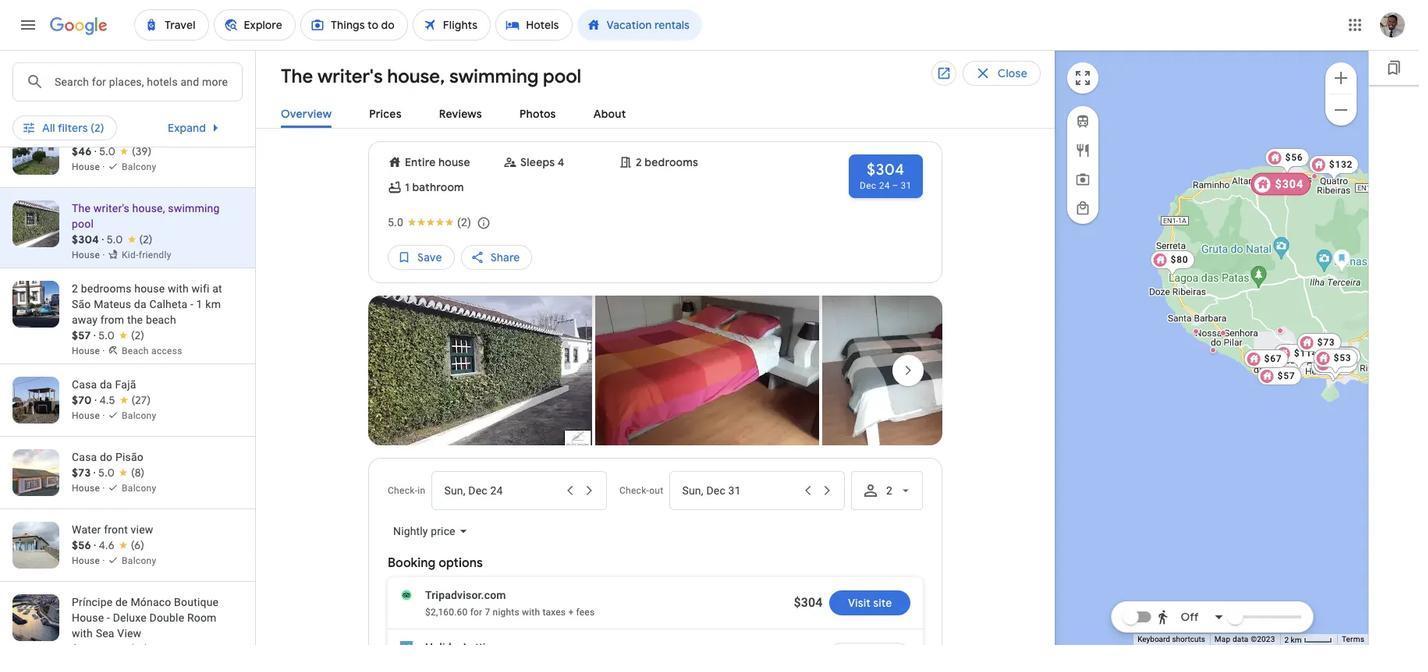 Task type: vqa. For each thing, say whether or not it's contained in the screenshot.


Task type: describe. For each thing, give the bounding box(es) containing it.
check- for out
[[620, 485, 649, 496]]

house · for view
[[72, 556, 108, 567]]

4.5+ rating button
[[221, 62, 330, 87]]

4.6 out of 5 stars from 6 reviews image
[[99, 538, 144, 553]]

balcony for (6)
[[122, 556, 156, 567]]

0 vertical spatial house
[[439, 155, 470, 169]]

4.5 out of 5 stars from 27 reviews image
[[99, 393, 151, 408]]

all for all filters (2)
[[42, 121, 55, 135]]

shortcuts
[[1172, 635, 1206, 644]]

km inside button
[[1291, 636, 1302, 644]]

2 km
[[1285, 636, 1304, 644]]

house, for the writer's house, swimming pool $304 ·
[[132, 202, 165, 215]]

casa for $46
[[72, 130, 97, 142]]

at
[[212, 282, 222, 295]]

$146
[[1275, 178, 1299, 189]]

(8)
[[131, 466, 145, 480]]

zoom out map image
[[1332, 100, 1351, 119]]

algar do carvão image
[[1333, 249, 1351, 274]]

5 out of 5 stars from 2 reviews image for são
[[98, 328, 144, 343]]

dec
[[860, 180, 877, 191]]

casa for $73
[[72, 451, 97, 464]]

casa do pisão $73 ·
[[72, 451, 144, 480]]

(2) inside button
[[91, 121, 104, 135]]

house inside 2 bedrooms house with wifi at são mateus da calheta - 1 km away from the beach $57 ·
[[134, 282, 165, 295]]

tripadvisor.com $2,160.60 for 7 nights with taxes + fees
[[425, 589, 595, 618]]

2 inside filters form
[[684, 25, 691, 37]]

0 vertical spatial 5 out of 5 stars from 2 reviews image
[[388, 214, 471, 230]]

2 inside 2 bedrooms house with wifi at são mateus da calheta - 1 km away from the beach $57 ·
[[72, 282, 78, 295]]

the writer's house, swimming pool heading
[[268, 62, 582, 89]]

casa de santa catarina $46 ·
[[72, 130, 189, 158]]

about
[[594, 107, 626, 121]]

with inside príncipe de mónaco boutique house - deluxe double room with sea view
[[72, 627, 93, 640]]

nights
[[493, 607, 520, 618]]

santa
[[115, 130, 144, 142]]

©2023
[[1251, 635, 1275, 644]]

swimming for the writer's house, swimming pool $304 ·
[[168, 202, 220, 215]]

mateus
[[94, 298, 131, 311]]

4.5+ rating
[[247, 68, 303, 82]]

water
[[72, 524, 101, 536]]

price
[[363, 68, 389, 82]]

príncipe
[[72, 596, 113, 609]]

away
[[72, 314, 98, 326]]

houses
[[150, 68, 188, 82]]

(39) for 5.0
[[132, 144, 152, 158]]

de for ·
[[100, 130, 112, 142]]

$57 inside map "region"
[[1277, 370, 1295, 381]]

amenities button
[[516, 62, 622, 87]]

photo 3 image
[[822, 296, 1046, 446]]

close button
[[963, 61, 1041, 86]]

beach access
[[122, 346, 182, 357]]

24 – 31
[[880, 180, 912, 191]]

adega ilhéu $46 ·
[[72, 57, 131, 86]]

all filters (2)
[[42, 121, 104, 135]]

biscuits / terceira island (natural pools) image
[[1311, 173, 1318, 179]]

$132 link
[[1309, 155, 1359, 181]]

boutique
[[174, 596, 219, 609]]

rating
[[272, 68, 303, 82]]

5 out of 5 stars from 39 reviews image
[[99, 144, 152, 159]]

double
[[149, 612, 184, 624]]

Search for places, hotels and more text field
[[54, 63, 242, 101]]

check-out
[[620, 485, 664, 496]]

prices
[[369, 107, 402, 121]]

data
[[1233, 635, 1249, 644]]

friendly
[[139, 250, 171, 261]]

save button
[[388, 239, 455, 276]]

swimming for the writer's house, swimming pool
[[449, 65, 539, 88]]

casa da fajã $70 ·
[[72, 378, 136, 407]]

house · for $46
[[72, 89, 108, 100]]

ilhéu
[[107, 57, 131, 69]]

reviews
[[439, 107, 482, 121]]

$57 link
[[1257, 366, 1302, 385]]

príncipe de mónaco boutique house - deluxe double room with sea view
[[72, 596, 219, 640]]

0 vertical spatial $73
[[1317, 337, 1335, 348]]

zoom in map image
[[1332, 68, 1351, 87]]

kid-friendly
[[122, 250, 171, 261]]

next image
[[890, 352, 927, 389]]

(2) for 5 out of 5 stars from 2 reviews image for são
[[131, 329, 144, 343]]

5 out of 5 stars from 2 reviews image for ·
[[107, 232, 153, 247]]

check-out text field inside filters form
[[502, 13, 596, 49]]

kid-
[[122, 250, 139, 261]]

$304 link
[[1251, 173, 1311, 195]]

$56 inside water front view $56 ·
[[72, 538, 91, 552]]

5.0 up save button at the left of page
[[388, 216, 403, 228]]

Check-in text field
[[350, 13, 442, 49]]

$142 link
[[1310, 346, 1361, 373]]

casa for $70
[[72, 378, 97, 391]]

terms link
[[1342, 635, 1365, 644]]

$46 inside casa de santa catarina $46 ·
[[72, 144, 92, 158]]

fees
[[576, 607, 595, 618]]

da inside 2 bedrooms house with wifi at são mateus da calheta - 1 km away from the beach $57 ·
[[134, 298, 146, 311]]

$67 link
[[1244, 349, 1288, 368]]

filters form
[[12, 2, 724, 109]]

nightly price button
[[381, 513, 480, 550]]

$304 inside $304 dec 24 – 31
[[867, 160, 905, 179]]

pico da vigia vila azul image
[[1193, 328, 1199, 334]]

map data ©2023
[[1215, 635, 1275, 644]]

for
[[470, 607, 483, 618]]

Check-in text field
[[444, 472, 560, 510]]

$73 inside casa do pisão $73 ·
[[72, 466, 91, 480]]

booking options
[[388, 556, 483, 571]]

terms
[[1342, 635, 1365, 644]]

(3)
[[91, 68, 104, 82]]

house, for the writer's house, swimming pool
[[387, 65, 445, 88]]

2 km button
[[1280, 634, 1337, 645]]

site
[[873, 596, 892, 610]]

with inside tripadvisor.com $2,160.60 for 7 nights with taxes + fees
[[522, 607, 540, 618]]

0 horizontal spatial 2 button
[[649, 12, 721, 50]]

$304 left visit on the bottom of the page
[[794, 595, 823, 610]]

house · for pisão
[[72, 483, 108, 494]]

· inside adega ilhéu $46 ·
[[94, 72, 97, 86]]

1 horizontal spatial 1
[[405, 180, 410, 194]]

share
[[491, 250, 520, 265]]

sea
[[96, 627, 114, 640]]

de for -
[[116, 596, 128, 609]]

(2) for 5 out of 5 stars from 2 reviews image corresponding to ·
[[139, 233, 153, 247]]

balcony for (39)
[[122, 162, 156, 172]]

$304 inside $304 link
[[1275, 177, 1304, 190]]

booking
[[388, 556, 436, 571]]

1 horizontal spatial check-out text field
[[682, 472, 798, 510]]

all filters (3)
[[42, 68, 104, 82]]

front
[[104, 524, 128, 536]]

· inside 2 bedrooms house with wifi at são mateus da calheta - 1 km away from the beach $57 ·
[[94, 329, 96, 343]]

open in new tab image
[[937, 66, 952, 81]]

$56 inside map "region"
[[1285, 152, 1303, 163]]

water front view $56 ·
[[72, 524, 153, 552]]

keyboard
[[1138, 635, 1171, 644]]

4.7
[[99, 72, 115, 86]]

rooms
[[448, 68, 484, 82]]

nightly price
[[393, 525, 455, 538]]



Task type: locate. For each thing, give the bounding box(es) containing it.
2 horizontal spatial with
[[522, 607, 540, 618]]

close
[[998, 66, 1028, 80]]

2 check- from the left
[[620, 485, 649, 496]]

0 vertical spatial pool
[[543, 65, 582, 88]]

+
[[568, 607, 574, 618]]

house · for fajã
[[72, 410, 108, 421]]

casa inside casa de santa catarina $46 ·
[[72, 130, 97, 142]]

swimming up reviews
[[449, 65, 539, 88]]

all left adega
[[42, 68, 55, 82]]

1 filters from the top
[[58, 68, 88, 82]]

the for the writer's house, swimming pool
[[281, 65, 313, 88]]

conditioning
[[137, 89, 191, 100]]

km right ©2023
[[1291, 636, 1302, 644]]

pool inside heading
[[543, 65, 582, 88]]

(2) up kid-friendly
[[139, 233, 153, 247]]

- down wifi
[[190, 298, 193, 311]]

beach
[[122, 346, 149, 357]]

photos list
[[368, 296, 1046, 463]]

0 vertical spatial check-out text field
[[502, 13, 596, 49]]

km down at
[[205, 298, 221, 311]]

2 button
[[649, 12, 721, 50], [851, 471, 923, 510]]

calheta
[[149, 298, 187, 311]]

5.0 for catarina
[[99, 144, 116, 158]]

pool inside the writer's house, swimming pool $304 ·
[[72, 218, 94, 230]]

1 check- from the left
[[388, 485, 418, 496]]

0 horizontal spatial $56
[[72, 538, 91, 552]]

the for the writer's house, swimming pool $304 ·
[[72, 202, 91, 215]]

1 vertical spatial swimming
[[168, 202, 220, 215]]

filters inside all filters (2) button
[[58, 121, 88, 135]]

all inside button
[[42, 121, 55, 135]]

price button
[[336, 62, 416, 87]]

1 vertical spatial with
[[522, 607, 540, 618]]

out
[[649, 485, 664, 496]]

house
[[72, 612, 104, 624]]

2 filters from the top
[[58, 121, 88, 135]]

2 vertical spatial 5 out of 5 stars from 2 reviews image
[[98, 328, 144, 343]]

clear image
[[264, 23, 283, 41]]

bathroom
[[412, 180, 464, 194]]

3 list item from the left
[[822, 296, 1046, 449]]

0 vertical spatial (39)
[[131, 72, 151, 86]]

4 house · from the top
[[72, 346, 108, 357]]

filters inside all filters (3) 'button'
[[58, 68, 88, 82]]

pisão
[[115, 451, 144, 464]]

all for all filters (3)
[[42, 68, 55, 82]]

· inside the casa da fajã $70 ·
[[95, 393, 97, 407]]

balcony for (27)
[[122, 410, 156, 421]]

swimming inside the writer's house, swimming pool $304 ·
[[168, 202, 220, 215]]

view
[[117, 627, 142, 640]]

all
[[42, 68, 55, 82], [42, 121, 55, 135]]

1 horizontal spatial with
[[168, 282, 189, 295]]

4.7 out of 5 stars from 15 reviews image
[[99, 641, 148, 645]]

2 vertical spatial with
[[72, 627, 93, 640]]

1 horizontal spatial swimming
[[449, 65, 539, 88]]

the
[[127, 314, 143, 326]]

filters down all filters (3)
[[58, 121, 88, 135]]

1 horizontal spatial de
[[116, 596, 128, 609]]

writer's inside heading
[[318, 65, 383, 88]]

$304 down $56 link
[[1275, 177, 1304, 190]]

1 bathroom
[[405, 180, 464, 194]]

· down away
[[94, 329, 96, 343]]

casa inside the casa da fajã $70 ·
[[72, 378, 97, 391]]

writer's for the writer's house, swimming pool
[[318, 65, 383, 88]]

$92
[[1331, 360, 1349, 371]]

0 vertical spatial -
[[190, 298, 193, 311]]

- inside príncipe de mónaco boutique house - deluxe double room with sea view
[[107, 612, 110, 624]]

1 vertical spatial 2 button
[[851, 471, 923, 510]]

1 vertical spatial 1
[[196, 298, 203, 311]]

1 down entire
[[405, 180, 410, 194]]

(39) down santa on the left top
[[132, 144, 152, 158]]

2
[[684, 25, 691, 37], [636, 155, 642, 169], [72, 282, 78, 295], [886, 485, 893, 497], [1285, 636, 1289, 644]]

5.0 for swimming
[[107, 233, 123, 247]]

house up calheta
[[134, 282, 165, 295]]

3 house · from the top
[[72, 250, 108, 261]]

(2) for topmost 5 out of 5 stars from 2 reviews image
[[457, 216, 471, 228]]

air
[[122, 89, 134, 100]]

de inside casa de santa catarina $46 ·
[[100, 130, 112, 142]]

bedrooms
[[645, 155, 698, 169], [81, 282, 132, 295]]

1 vertical spatial 5 out of 5 stars from 2 reviews image
[[107, 232, 153, 247]]

with inside 2 bedrooms house with wifi at são mateus da calheta - 1 km away from the beach $57 ·
[[168, 282, 189, 295]]

1 horizontal spatial -
[[190, 298, 193, 311]]

0 vertical spatial km
[[205, 298, 221, 311]]

$46 down adega
[[72, 72, 92, 86]]

$39 link
[[1313, 354, 1358, 380]]

0 horizontal spatial pool
[[72, 218, 94, 230]]

bedrooms for 2 bedrooms house with wifi at são mateus da calheta - 1 km away from the beach $57 ·
[[81, 282, 132, 295]]

bedrooms for 2 bedrooms
[[645, 155, 698, 169]]

2 horizontal spatial list item
[[822, 296, 1046, 449]]

1 vertical spatial filters
[[58, 121, 88, 135]]

2 balcony from the top
[[122, 410, 156, 421]]

1 horizontal spatial pool
[[543, 65, 582, 88]]

house up bathroom
[[439, 155, 470, 169]]

2 vertical spatial casa
[[72, 451, 97, 464]]

house · down 5 out of 5 stars from 39 reviews image
[[72, 162, 108, 172]]

2 bedrooms
[[636, 155, 698, 169]]

1 vertical spatial $46
[[72, 144, 92, 158]]

$57
[[72, 329, 91, 343], [1277, 370, 1295, 381]]

5.0 down from
[[98, 329, 115, 343]]

wifi
[[192, 282, 210, 295]]

$80
[[1171, 254, 1188, 265]]

all inside 'button'
[[42, 68, 55, 82]]

1 vertical spatial $56
[[72, 538, 91, 552]]

0 horizontal spatial 1
[[196, 298, 203, 311]]

casa inside casa do pisão $73 ·
[[72, 451, 97, 464]]

balcony down '(8)'
[[122, 483, 156, 494]]

1 vertical spatial da
[[100, 378, 112, 391]]

0 horizontal spatial writer's
[[93, 202, 130, 215]]

writer's up kid-
[[93, 202, 130, 215]]

· left 4.5
[[95, 393, 97, 407]]

2 inside button
[[1285, 636, 1289, 644]]

0 horizontal spatial check-out text field
[[502, 13, 596, 49]]

house · down $70
[[72, 410, 108, 421]]

$57 inside 2 bedrooms house with wifi at são mateus da calheta - 1 km away from the beach $57 ·
[[72, 329, 91, 343]]

overview tab
[[281, 101, 332, 128]]

0 vertical spatial da
[[134, 298, 146, 311]]

$67
[[1264, 353, 1282, 364]]

with left taxes
[[522, 607, 540, 618]]

· left 5 out of 5 stars from 8 reviews image
[[94, 466, 96, 480]]

writer's inside the writer's house, swimming pool $304 ·
[[93, 202, 130, 215]]

house, up kid-friendly
[[132, 202, 165, 215]]

all down all filters (3) 'button'
[[42, 121, 55, 135]]

de up 'deluxe'
[[116, 596, 128, 609]]

1 house · from the top
[[72, 89, 108, 100]]

$114
[[1294, 348, 1318, 359]]

0 vertical spatial 1
[[405, 180, 410, 194]]

swimming up friendly
[[168, 202, 220, 215]]

house, up prices
[[387, 65, 445, 88]]

0 horizontal spatial de
[[100, 130, 112, 142]]

5 out of 5 stars from 8 reviews image
[[98, 465, 145, 481]]

expand button
[[149, 109, 243, 147]]

1 horizontal spatial $73
[[1317, 337, 1335, 348]]

the inside the writer's house, swimming pool $304 ·
[[72, 202, 91, 215]]

with up calheta
[[168, 282, 189, 295]]

$46 inside adega ilhéu $46 ·
[[72, 72, 92, 86]]

0 horizontal spatial the
[[72, 202, 91, 215]]

house ·
[[72, 89, 108, 100], [72, 162, 108, 172], [72, 250, 108, 261], [72, 346, 108, 357], [72, 410, 108, 421], [72, 483, 108, 494], [72, 556, 108, 567]]

· left 4.7
[[94, 72, 97, 86]]

0 horizontal spatial -
[[107, 612, 110, 624]]

$2,160.60
[[425, 607, 468, 618]]

· inside casa de santa catarina $46 ·
[[94, 144, 97, 158]]

writer's up prices
[[318, 65, 383, 88]]

pool for the writer's house, swimming pool $304 ·
[[72, 218, 94, 230]]

$146 link
[[1255, 174, 1305, 193]]

5 house · from the top
[[72, 410, 108, 421]]

casa branca da vaquinha image
[[1210, 347, 1216, 353]]

1 horizontal spatial bedrooms
[[645, 155, 698, 169]]

houses button
[[123, 62, 215, 87]]

da up the
[[134, 298, 146, 311]]

the
[[281, 65, 313, 88], [72, 202, 91, 215]]

swimming inside heading
[[449, 65, 539, 88]]

tab list containing overview
[[256, 94, 1055, 129]]

de
[[100, 130, 112, 142], [116, 596, 128, 609]]

5 out of 5 stars from 2 reviews image
[[388, 214, 471, 230], [107, 232, 153, 247], [98, 328, 144, 343]]

1 vertical spatial writer's
[[93, 202, 130, 215]]

house · down the (3)
[[72, 89, 108, 100]]

keyboard shortcuts
[[1138, 635, 1206, 644]]

2 $46 from the top
[[72, 144, 92, 158]]

1 horizontal spatial da
[[134, 298, 146, 311]]

house,
[[387, 65, 445, 88], [132, 202, 165, 215]]

$57 down away
[[72, 329, 91, 343]]

1 horizontal spatial list item
[[595, 296, 819, 449]]

5 out of 5 stars from 2 reviews image down 1 bathroom
[[388, 214, 471, 230]]

0 horizontal spatial km
[[205, 298, 221, 311]]

1 horizontal spatial the
[[281, 65, 313, 88]]

· inside the writer's house, swimming pool $304 ·
[[102, 233, 104, 247]]

photo 2 image
[[595, 296, 819, 446]]

$56 up $146
[[1285, 152, 1303, 163]]

filters left the (3)
[[58, 68, 88, 82]]

4.7 out of 5 stars from 39 reviews image
[[99, 71, 151, 87]]

· up mateus
[[102, 233, 104, 247]]

1 casa from the top
[[72, 130, 97, 142]]

$39
[[1334, 358, 1352, 369]]

$142
[[1331, 350, 1355, 361]]

1 vertical spatial the
[[72, 202, 91, 215]]

1 balcony from the top
[[122, 162, 156, 172]]

$53 link
[[1313, 348, 1358, 375]]

house · down casa do pisão $73 ·
[[72, 483, 108, 494]]

2 casa from the top
[[72, 378, 97, 391]]

0 vertical spatial $46
[[72, 72, 92, 86]]

tripadvisor.com
[[425, 589, 506, 602]]

0 horizontal spatial with
[[72, 627, 93, 640]]

off
[[1181, 610, 1199, 624]]

save
[[417, 250, 442, 265]]

sleeps
[[520, 155, 555, 169]]

2 list item from the left
[[595, 296, 819, 449]]

1 all from the top
[[42, 68, 55, 82]]

0 horizontal spatial bedrooms
[[81, 282, 132, 295]]

filters for (3)
[[58, 68, 88, 82]]

filters for (2)
[[58, 121, 88, 135]]

$304 up 24 – 31
[[867, 160, 905, 179]]

de left santa on the left top
[[100, 130, 112, 142]]

· left 5 out of 5 stars from 39 reviews image
[[94, 144, 97, 158]]

(39) inside 5 out of 5 stars from 39 reviews image
[[132, 144, 152, 158]]

0 horizontal spatial $73
[[72, 466, 91, 480]]

- up the "sea"
[[107, 612, 110, 624]]

1 down wifi
[[196, 298, 203, 311]]

taxes
[[543, 607, 566, 618]]

map region
[[907, 0, 1419, 645]]

Check-out text field
[[502, 13, 596, 49], [682, 472, 798, 510]]

3 balcony from the top
[[122, 483, 156, 494]]

0 horizontal spatial check-
[[388, 485, 418, 496]]

5 out of 5 stars from 2 reviews image down from
[[98, 328, 144, 343]]

0 vertical spatial 2 button
[[649, 12, 721, 50]]

list item
[[368, 296, 592, 449], [595, 296, 819, 449], [822, 296, 1046, 449]]

1 horizontal spatial km
[[1291, 636, 1302, 644]]

1 vertical spatial house
[[134, 282, 165, 295]]

deluxe
[[113, 612, 147, 624]]

from
[[100, 314, 124, 326]]

0 horizontal spatial house
[[134, 282, 165, 295]]

house · down 4.6
[[72, 556, 108, 567]]

(39)
[[131, 72, 151, 86], [132, 144, 152, 158]]

1 horizontal spatial $57
[[1277, 370, 1295, 381]]

5.0 inside 5 out of 5 stars from 39 reviews image
[[99, 144, 116, 158]]

· inside water front view $56 ·
[[94, 538, 96, 552]]

·
[[94, 72, 97, 86], [94, 144, 97, 158], [102, 233, 104, 247], [94, 329, 96, 343], [95, 393, 97, 407], [94, 466, 96, 480], [94, 538, 96, 552]]

(39) up air
[[131, 72, 151, 86]]

pool
[[543, 65, 582, 88], [72, 218, 94, 230]]

4.6
[[99, 538, 114, 552]]

$92 link
[[1311, 356, 1355, 383]]

1 vertical spatial bedrooms
[[81, 282, 132, 295]]

1 horizontal spatial 2 button
[[851, 471, 923, 510]]

0 vertical spatial house,
[[387, 65, 445, 88]]

2 all from the top
[[42, 121, 55, 135]]

house · for house
[[72, 346, 108, 357]]

$114 link
[[1274, 344, 1324, 370]]

visit
[[848, 596, 871, 610]]

0 vertical spatial filters
[[58, 68, 88, 82]]

1 vertical spatial pool
[[72, 218, 94, 230]]

house, inside the writer's house, swimming pool $304 ·
[[132, 202, 165, 215]]

1 vertical spatial house,
[[132, 202, 165, 215]]

da up 4.5
[[100, 378, 112, 391]]

0 horizontal spatial $57
[[72, 329, 91, 343]]

with down house
[[72, 627, 93, 640]]

km inside 2 bedrooms house with wifi at são mateus da calheta - 1 km away from the beach $57 ·
[[205, 298, 221, 311]]

casa
[[72, 130, 97, 142], [72, 378, 97, 391], [72, 451, 97, 464]]

(2) down bathroom
[[457, 216, 471, 228]]

- inside 2 bedrooms house with wifi at são mateus da calheta - 1 km away from the beach $57 ·
[[190, 298, 193, 311]]

5.0 for $73
[[98, 466, 115, 480]]

1 $46 from the top
[[72, 72, 92, 86]]

tab list
[[256, 94, 1055, 129]]

0 vertical spatial with
[[168, 282, 189, 295]]

expand
[[168, 121, 206, 135]]

1 vertical spatial (39)
[[132, 144, 152, 158]]

bedrooms inside 2 bedrooms house with wifi at são mateus da calheta - 1 km away from the beach $57 ·
[[81, 282, 132, 295]]

0 vertical spatial $56
[[1285, 152, 1303, 163]]

$56 link
[[1265, 148, 1309, 174]]

4
[[558, 155, 565, 169]]

0 horizontal spatial list item
[[368, 296, 592, 449]]

$57 down "$67"
[[1277, 370, 1295, 381]]

(2) up beach
[[131, 329, 144, 343]]

$53
[[1334, 352, 1352, 363]]

de inside príncipe de mónaco boutique house - deluxe double room with sea view
[[116, 596, 128, 609]]

$304 up são
[[72, 233, 99, 247]]

4.5+
[[247, 68, 270, 82]]

5.0 up kid-
[[107, 233, 123, 247]]

the writer's house, swimming pool $304 ·
[[72, 202, 220, 247]]

2 vertical spatial $73
[[72, 466, 91, 480]]

house, inside heading
[[387, 65, 445, 88]]

0 vertical spatial all
[[42, 68, 55, 82]]

balcony down (6)
[[122, 556, 156, 567]]

da inside the casa da fajã $70 ·
[[100, 378, 112, 391]]

all filters (3) button
[[12, 62, 117, 87]]

$304 inside the writer's house, swimming pool $304 ·
[[72, 233, 99, 247]]

house · for house,
[[72, 250, 108, 261]]

(2) left santa on the left top
[[91, 121, 104, 135]]

1 vertical spatial $57
[[1277, 370, 1295, 381]]

$56 down water
[[72, 538, 91, 552]]

0 vertical spatial the
[[281, 65, 313, 88]]

with
[[168, 282, 189, 295], [522, 607, 540, 618], [72, 627, 93, 640]]

1 vertical spatial de
[[116, 596, 128, 609]]

options
[[439, 556, 483, 571]]

learn more about these reviews image
[[465, 204, 503, 242]]

main menu image
[[19, 16, 37, 34]]

balcony down 5 out of 5 stars from 39 reviews image
[[122, 162, 156, 172]]

3 casa from the top
[[72, 451, 97, 464]]

house · for santa
[[72, 162, 108, 172]]

0 horizontal spatial da
[[100, 378, 112, 391]]

1 vertical spatial all
[[42, 121, 55, 135]]

$73
[[1317, 337, 1335, 348], [1337, 351, 1355, 362], [72, 466, 91, 480]]

5.0 down santa on the left top
[[99, 144, 116, 158]]

view
[[131, 524, 153, 536]]

1 list item from the left
[[368, 296, 592, 449]]

share button
[[461, 239, 533, 276]]

1 horizontal spatial house,
[[387, 65, 445, 88]]

6 house · from the top
[[72, 483, 108, 494]]

1 horizontal spatial check-
[[620, 485, 649, 496]]

1 inside 2 bedrooms house with wifi at são mateus da calheta - 1 km away from the beach $57 ·
[[196, 298, 203, 311]]

5 out of 5 stars from 2 reviews image up kid-
[[107, 232, 153, 247]]

0 vertical spatial bedrooms
[[645, 155, 698, 169]]

· left 4.6
[[94, 538, 96, 552]]

0 vertical spatial swimming
[[449, 65, 539, 88]]

7 house · from the top
[[72, 556, 108, 567]]

house · down away
[[72, 346, 108, 357]]

mónaco
[[131, 596, 171, 609]]

the inside heading
[[281, 65, 313, 88]]

adega
[[72, 57, 104, 69]]

the writer's house, swimming pool
[[281, 65, 582, 88]]

off button
[[1153, 599, 1229, 636]]

rooms button
[[422, 62, 510, 87]]

1 vertical spatial -
[[107, 612, 110, 624]]

4 balcony from the top
[[122, 556, 156, 567]]

são
[[72, 298, 91, 311]]

room
[[187, 612, 217, 624]]

5.0 inside 5 out of 5 stars from 8 reviews image
[[98, 466, 115, 480]]

0 vertical spatial writer's
[[318, 65, 383, 88]]

house · left kid-
[[72, 250, 108, 261]]

· inside casa do pisão $73 ·
[[94, 466, 96, 480]]

view larger map image
[[1074, 69, 1093, 87]]

0 horizontal spatial house,
[[132, 202, 165, 215]]

pool for the writer's house, swimming pool
[[543, 65, 582, 88]]

2 house · from the top
[[72, 162, 108, 172]]

access
[[151, 346, 182, 357]]

1 vertical spatial check-out text field
[[682, 472, 798, 510]]

0 vertical spatial de
[[100, 130, 112, 142]]

0 horizontal spatial swimming
[[168, 202, 220, 215]]

0 vertical spatial casa
[[72, 130, 97, 142]]

$46
[[72, 72, 92, 86], [72, 144, 92, 158]]

1 horizontal spatial writer's
[[318, 65, 383, 88]]

1 vertical spatial casa
[[72, 378, 97, 391]]

balcony for (8)
[[122, 483, 156, 494]]

casa left santa on the left top
[[72, 130, 97, 142]]

check- for in
[[388, 485, 418, 496]]

5.0 down do
[[98, 466, 115, 480]]

1 vertical spatial km
[[1291, 636, 1302, 644]]

(39) for 4.7
[[131, 72, 151, 86]]

casa up $70
[[72, 378, 97, 391]]

balcony down (27)
[[122, 410, 156, 421]]

2 horizontal spatial $73
[[1337, 351, 1355, 362]]

casa do plátano image
[[1220, 330, 1226, 336]]

2 bedrooms house with wifi at são mateus da calheta - 1 km away from the beach $57 ·
[[72, 282, 222, 343]]

1 vertical spatial $73
[[1337, 351, 1355, 362]]

1 horizontal spatial house
[[439, 155, 470, 169]]

townhome image
[[1277, 327, 1283, 334]]

5.0 for with
[[98, 329, 115, 343]]

writer's for the writer's house, swimming pool $304 ·
[[93, 202, 130, 215]]

casa left do
[[72, 451, 97, 464]]

photo 1 image
[[368, 296, 592, 446]]

(39) inside 4.7 out of 5 stars from 39 reviews image
[[131, 72, 151, 86]]

1 horizontal spatial $56
[[1285, 152, 1303, 163]]

0 vertical spatial $57
[[72, 329, 91, 343]]

$46 down all filters (2) on the left of page
[[72, 144, 92, 158]]



